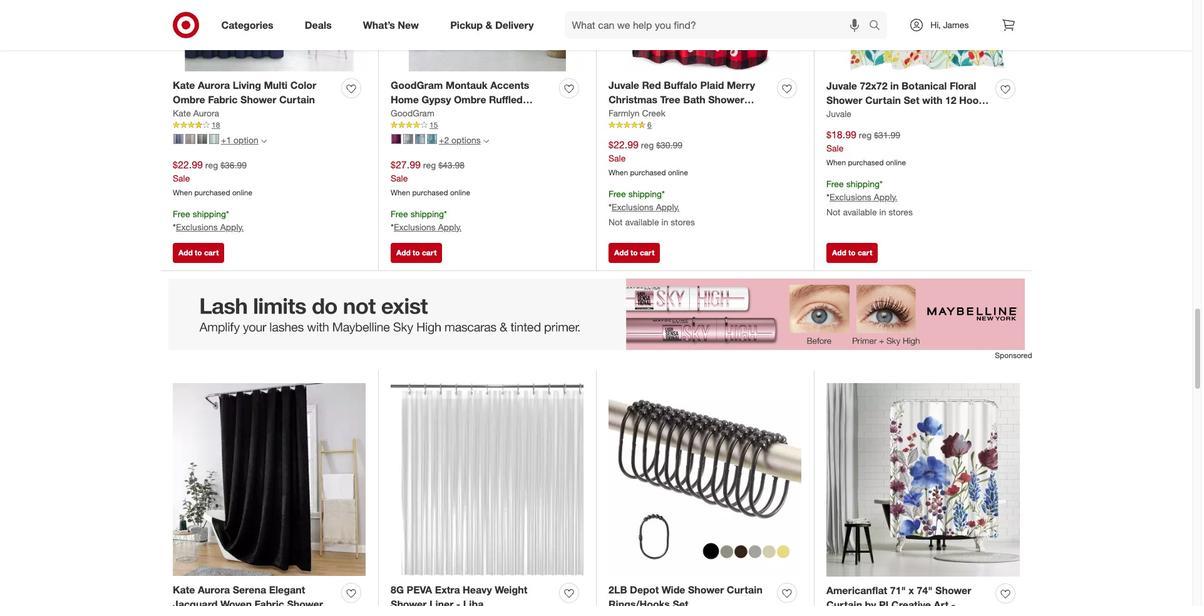 Task type: locate. For each thing, give the bounding box(es) containing it.
kate up white/navy "image"
[[173, 108, 191, 118]]

$22.99 for $36.99
[[173, 159, 203, 171]]

exclusions
[[830, 191, 871, 202], [612, 201, 654, 212], [176, 221, 218, 232], [394, 221, 436, 232]]

aurora
[[198, 79, 230, 92], [193, 108, 219, 118], [198, 584, 230, 596]]

3 add to cart from the left
[[614, 248, 655, 257]]

online for goodgram montauk accents home gypsy ombre ruffled fabric shower curtain - standard length
[[450, 188, 470, 197]]

sale down white/navy "image"
[[173, 173, 190, 183]]

when inside $18.99 reg $31.99 sale when purchased online
[[826, 158, 846, 167]]

0 vertical spatial -
[[500, 108, 505, 120]]

apply. down $22.99 reg $30.99 sale when purchased online
[[656, 201, 680, 212]]

free shipping * * exclusions apply. for $27.99
[[391, 208, 462, 232]]

2 vertical spatial kate
[[173, 584, 195, 596]]

purchased inside $22.99 reg $36.99 sale when purchased online
[[194, 188, 230, 197]]

pi
[[879, 599, 889, 606]]

goodgram for goodgram
[[391, 108, 434, 118]]

free down $22.99 reg $30.99 sale when purchased online
[[609, 188, 626, 199]]

americanflat 71" x 74" shower curtain by pi creative art 
[[826, 584, 971, 606]]

stores for $18.99
[[889, 206, 913, 217]]

categories
[[221, 19, 273, 31]]

0 vertical spatial aurora
[[198, 79, 230, 92]]

0 horizontal spatial free shipping * * exclusions apply.
[[173, 208, 244, 232]]

0 vertical spatial goodgram
[[391, 79, 443, 92]]

ombre inside goodgram montauk accents home gypsy ombre ruffled fabric shower curtain - standard length
[[454, 93, 486, 106]]

sale inside $27.99 reg $43.98 sale when purchased online
[[391, 173, 408, 183]]

gray/yellow image
[[197, 134, 207, 144]]

when for juvale 72x72 in botanical floral shower curtain set with 12 hooks set, watercolor flower bathroom decor
[[826, 158, 846, 167]]

sale inside $22.99 reg $36.99 sale when purchased online
[[173, 173, 190, 183]]

sale down the farmlyn
[[609, 153, 626, 163]]

apply. for goodgram montauk accents home gypsy ombre ruffled fabric shower curtain - standard length
[[438, 221, 462, 232]]

4 add from the left
[[832, 248, 846, 257]]

0 vertical spatial kate
[[173, 79, 195, 92]]

ombre down "montauk"
[[454, 93, 486, 106]]

when
[[826, 158, 846, 167], [609, 168, 628, 177], [173, 188, 192, 197], [391, 188, 410, 197]]

1 goodgram from the top
[[391, 79, 443, 92]]

shower inside 8g peva extra heavy weight shower liner - liba
[[391, 598, 427, 606]]

categories link
[[211, 11, 289, 39]]

6 link
[[609, 120, 801, 131]]

$22.99 down white/pink icon
[[173, 159, 203, 171]]

$43.98
[[438, 160, 465, 170]]

ombre for montauk
[[454, 93, 486, 106]]

$22.99 down the farmlyn
[[609, 138, 639, 151]]

0 horizontal spatial free shipping * * exclusions apply. not available in stores
[[609, 188, 695, 227]]

all colors + 2 more colors image
[[483, 138, 489, 144]]

free down $18.99 reg $31.99 sale when purchased online on the top of the page
[[826, 178, 844, 189]]

kate for kate aurora
[[173, 108, 191, 118]]

curtain inside the 'americanflat 71" x 74" shower curtain by pi creative art'
[[826, 599, 862, 606]]

1 kate from the top
[[173, 79, 195, 92]]

kate for kate aurora living multi color ombre fabric shower curtain
[[173, 79, 195, 92]]

apply. down $18.99 reg $31.99 sale when purchased online on the top of the page
[[874, 191, 897, 202]]

shower up juvale link
[[826, 94, 862, 107]]

1 vertical spatial juvale
[[826, 108, 852, 119]]

kate inside kate aurora living multi color ombre fabric shower curtain
[[173, 79, 195, 92]]

online inside $22.99 reg $36.99 sale when purchased online
[[232, 188, 252, 197]]

$22.99 inside $22.99 reg $36.99 sale when purchased online
[[173, 159, 203, 171]]

juvale 72x72 in botanical floral shower curtain set with 12 hooks set, watercolor flower bathroom decor image
[[826, 0, 1020, 72], [826, 0, 1020, 72]]

exclusions down $18.99 reg $31.99 sale when purchased online on the top of the page
[[830, 191, 871, 202]]

search
[[864, 20, 894, 32]]

1 vertical spatial set
[[673, 598, 688, 606]]

online inside $18.99 reg $31.99 sale when purchased online
[[886, 158, 906, 167]]

exclusions apply. button down $22.99 reg $36.99 sale when purchased online
[[176, 221, 244, 233]]

1 vertical spatial fabric
[[391, 108, 420, 120]]

pickup & delivery
[[450, 19, 534, 31]]

all colors + 1 more colors element
[[261, 137, 267, 144]]

0 vertical spatial fabric
[[208, 93, 238, 106]]

kate up kate aurora
[[173, 79, 195, 92]]

1 vertical spatial $22.99
[[173, 159, 203, 171]]

what's new
[[363, 19, 419, 31]]

aurora inside kate aurora living multi color ombre fabric shower curtain
[[198, 79, 230, 92]]

shipping down $27.99 reg $43.98 sale when purchased online
[[410, 208, 444, 219]]

when inside $27.99 reg $43.98 sale when purchased online
[[391, 188, 410, 197]]

8g peva extra heavy weight shower liner - liba link
[[391, 583, 554, 606]]

standard
[[507, 108, 551, 120]]

white/turquoise image
[[209, 134, 219, 144]]

gray image
[[403, 134, 413, 144]]

1 free shipping * * exclusions apply. from the left
[[173, 208, 244, 232]]

0 vertical spatial juvale
[[826, 80, 857, 92]]

blue image
[[415, 134, 425, 144]]

add to cart button
[[173, 243, 224, 263], [391, 243, 442, 263], [609, 243, 660, 263], [826, 243, 878, 263]]

white/navy image
[[173, 134, 183, 144]]

1 vertical spatial kate
[[173, 108, 191, 118]]

- left liba
[[456, 598, 460, 606]]

juvale up decor
[[826, 108, 852, 119]]

cart for kate aurora living multi color ombre fabric shower curtain
[[204, 248, 219, 257]]

americanflat
[[826, 584, 887, 597]]

aurora inside kate aurora serena elegant jacquard woven fabric showe
[[198, 584, 230, 596]]

2 free shipping * * exclusions apply. from the left
[[391, 208, 462, 232]]

americanflat 71" x 74" shower curtain by pi creative art - available in variety of styles image
[[826, 383, 1020, 577], [826, 383, 1020, 577]]

$22.99 inside $22.99 reg $30.99 sale when purchased online
[[609, 138, 639, 151]]

purchased down $36.99
[[194, 188, 230, 197]]

1 add to cart from the left
[[178, 248, 219, 257]]

+1 option button
[[168, 130, 272, 150]]

sale inside $18.99 reg $31.99 sale when purchased online
[[826, 143, 844, 153]]

0 horizontal spatial $22.99
[[173, 159, 203, 171]]

reg inside $18.99 reg $31.99 sale when purchased online
[[859, 130, 872, 140]]

purchased inside $27.99 reg $43.98 sale when purchased online
[[412, 188, 448, 197]]

1 horizontal spatial free shipping * * exclusions apply.
[[391, 208, 462, 232]]

juvale
[[826, 80, 857, 92], [826, 108, 852, 119]]

0 horizontal spatial -
[[456, 598, 460, 606]]

2 kate from the top
[[173, 108, 191, 118]]

exclusions for kate aurora living multi color ombre fabric shower curtain
[[176, 221, 218, 232]]

2 horizontal spatial fabric
[[391, 108, 420, 120]]

add to cart for juvale 72x72 in botanical floral shower curtain set with 12 hooks set, watercolor flower bathroom decor
[[832, 248, 872, 257]]

kate aurora living multi color ombre fabric shower curtain
[[173, 79, 316, 106]]

shipping down $18.99 reg $31.99 sale when purchased online on the top of the page
[[846, 178, 880, 189]]

ruffled
[[489, 93, 523, 106]]

aurora for kate aurora serena elegant jacquard woven fabric showe
[[198, 584, 230, 596]]

4 add to cart from the left
[[832, 248, 872, 257]]

shipping down $22.99 reg $36.99 sale when purchased online
[[193, 208, 226, 219]]

sale down '$27.99'
[[391, 173, 408, 183]]

free down $22.99 reg $36.99 sale when purchased online
[[173, 208, 190, 219]]

curtain inside goodgram montauk accents home gypsy ombre ruffled fabric shower curtain - standard length
[[462, 108, 498, 120]]

free shipping * * exclusions apply. not available in stores down $22.99 reg $30.99 sale when purchased online
[[609, 188, 695, 227]]

fabric up 18
[[208, 93, 238, 106]]

1 horizontal spatial fabric
[[255, 598, 284, 606]]

length
[[391, 122, 424, 135]]

juvale inside juvale 72x72 in botanical floral shower curtain set with 12 hooks set, watercolor flower bathroom decor
[[826, 80, 857, 92]]

kate inside kate aurora serena elegant jacquard woven fabric showe
[[173, 584, 195, 596]]

purchased down $31.99
[[848, 158, 884, 167]]

0 horizontal spatial not
[[609, 216, 623, 227]]

juvale for juvale 72x72 in botanical floral shower curtain set with 12 hooks set, watercolor flower bathroom decor
[[826, 80, 857, 92]]

shower down living
[[240, 93, 276, 106]]

1 to from the left
[[195, 248, 202, 257]]

reg inside $22.99 reg $30.99 sale when purchased online
[[641, 140, 654, 150]]

watercolor
[[848, 108, 900, 121]]

pink image
[[391, 134, 401, 144]]

set
[[904, 94, 920, 107], [673, 598, 688, 606]]

apply. for kate aurora living multi color ombre fabric shower curtain
[[220, 221, 244, 232]]

shipping for goodgram montauk accents home gypsy ombre ruffled fabric shower curtain - standard length
[[410, 208, 444, 219]]

0 horizontal spatial available
[[625, 216, 659, 227]]

aurora up 18
[[193, 108, 219, 118]]

gypsy
[[422, 93, 451, 106]]

curtain inside 2lb depot wide shower curtain rings/hooks set
[[727, 584, 763, 596]]

aurora up the jacquard
[[198, 584, 230, 596]]

$22.99 for $30.99
[[609, 138, 639, 151]]

1 horizontal spatial -
[[500, 108, 505, 120]]

liba
[[463, 598, 484, 606]]

free for kate aurora living multi color ombre fabric shower curtain
[[173, 208, 190, 219]]

2lb depot wide shower curtain rings/hooks set image
[[609, 383, 801, 576], [609, 383, 801, 576]]

free down $27.99 reg $43.98 sale when purchased online
[[391, 208, 408, 219]]

kate up the jacquard
[[173, 584, 195, 596]]

3 kate from the top
[[173, 584, 195, 596]]

1 horizontal spatial free shipping * * exclusions apply. not available in stores
[[826, 178, 913, 217]]

free shipping * * exclusions apply. down $27.99 reg $43.98 sale when purchased online
[[391, 208, 462, 232]]

1 add to cart button from the left
[[173, 243, 224, 263]]

sale inside $22.99 reg $30.99 sale when purchased online
[[609, 153, 626, 163]]

all colors + 1 more colors image
[[261, 138, 267, 144]]

free shipping * * exclusions apply. down $22.99 reg $36.99 sale when purchased online
[[173, 208, 244, 232]]

1 horizontal spatial in
[[879, 206, 886, 217]]

8g peva extra heavy weight shower liner - liba image
[[391, 383, 584, 576], [391, 383, 584, 576]]

not for $22.99
[[609, 216, 623, 227]]

apply. down $22.99 reg $36.99 sale when purchased online
[[220, 221, 244, 232]]

1 horizontal spatial $22.99
[[609, 138, 639, 151]]

purchased down $43.98
[[412, 188, 448, 197]]

in for $22.99
[[661, 216, 668, 227]]

add
[[178, 248, 193, 257], [396, 248, 411, 257], [614, 248, 628, 257], [832, 248, 846, 257]]

available
[[843, 206, 877, 217], [625, 216, 659, 227]]

4 cart from the left
[[858, 248, 872, 257]]

add for goodgram montauk accents home gypsy ombre ruffled fabric shower curtain - standard length
[[396, 248, 411, 257]]

reg inside $27.99 reg $43.98 sale when purchased online
[[423, 160, 436, 170]]

free shipping * * exclusions apply.
[[173, 208, 244, 232], [391, 208, 462, 232]]

farmlyn creek
[[609, 108, 666, 118]]

4 to from the left
[[848, 248, 856, 257]]

+1 option
[[221, 135, 258, 145]]

online inside $22.99 reg $30.99 sale when purchased online
[[668, 168, 688, 177]]

$18.99 reg $31.99 sale when purchased online
[[826, 128, 906, 167]]

apply. down $27.99 reg $43.98 sale when purchased online
[[438, 221, 462, 232]]

2 juvale from the top
[[826, 108, 852, 119]]

reg for juvale 72x72 in botanical floral shower curtain set with 12 hooks set, watercolor flower bathroom decor
[[859, 130, 872, 140]]

pickup
[[450, 19, 483, 31]]

free shipping * * exclusions apply. not available in stores
[[826, 178, 913, 217], [609, 188, 695, 227]]

free shipping * * exclusions apply. not available in stores for $22.99
[[609, 188, 695, 227]]

add to cart
[[178, 248, 219, 257], [396, 248, 437, 257], [614, 248, 655, 257], [832, 248, 872, 257]]

weight
[[495, 584, 527, 596]]

1 vertical spatial -
[[456, 598, 460, 606]]

online for juvale 72x72 in botanical floral shower curtain set with 12 hooks set, watercolor flower bathroom decor
[[886, 158, 906, 167]]

- down ruffled
[[500, 108, 505, 120]]

1 vertical spatial goodgram
[[391, 108, 434, 118]]

shower inside 2lb depot wide shower curtain rings/hooks set
[[688, 584, 724, 596]]

ombre for aurora
[[173, 93, 205, 106]]

in inside juvale 72x72 in botanical floral shower curtain set with 12 hooks set, watercolor flower bathroom decor
[[890, 80, 899, 92]]

floral
[[950, 80, 976, 92]]

to
[[195, 248, 202, 257], [413, 248, 420, 257], [631, 248, 638, 257], [848, 248, 856, 257]]

exclusions down $22.99 reg $30.99 sale when purchased online
[[612, 201, 654, 212]]

fabric down "home"
[[391, 108, 420, 120]]

2 to from the left
[[413, 248, 420, 257]]

goodgram inside goodgram montauk accents home gypsy ombre ruffled fabric shower curtain - standard length
[[391, 79, 443, 92]]

when for kate aurora living multi color ombre fabric shower curtain
[[173, 188, 192, 197]]

0 horizontal spatial ombre
[[173, 93, 205, 106]]

online for kate aurora living multi color ombre fabric shower curtain
[[232, 188, 252, 197]]

americanflat 71" x 74" shower curtain by pi creative art link
[[826, 584, 991, 606]]

aurora for kate aurora
[[193, 108, 219, 118]]

to for juvale 72x72 in botanical floral shower curtain set with 12 hooks set, watercolor flower bathroom decor
[[848, 248, 856, 257]]

2 add from the left
[[396, 248, 411, 257]]

cart for goodgram montauk accents home gypsy ombre ruffled fabric shower curtain - standard length
[[422, 248, 437, 257]]

when down white/navy "image"
[[173, 188, 192, 197]]

shower inside kate aurora living multi color ombre fabric shower curtain
[[240, 93, 276, 106]]

set down wide
[[673, 598, 688, 606]]

2 add to cart button from the left
[[391, 243, 442, 263]]

juvale up juvale link
[[826, 80, 857, 92]]

fabric
[[208, 93, 238, 106], [391, 108, 420, 120], [255, 598, 284, 606]]

2 goodgram from the top
[[391, 108, 434, 118]]

online
[[886, 158, 906, 167], [668, 168, 688, 177], [232, 188, 252, 197], [450, 188, 470, 197]]

add to cart for kate aurora living multi color ombre fabric shower curtain
[[178, 248, 219, 257]]

kate
[[173, 79, 195, 92], [173, 108, 191, 118], [173, 584, 195, 596]]

2 cart from the left
[[422, 248, 437, 257]]

2 ombre from the left
[[454, 93, 486, 106]]

74"
[[917, 584, 933, 597]]

free shipping * * exclusions apply. not available in stores down $18.99 reg $31.99 sale when purchased online on the top of the page
[[826, 178, 913, 217]]

reg for goodgram montauk accents home gypsy ombre ruffled fabric shower curtain - standard length
[[423, 160, 436, 170]]

1 add from the left
[[178, 248, 193, 257]]

2 vertical spatial aurora
[[198, 584, 230, 596]]

2 add to cart from the left
[[396, 248, 437, 257]]

reg left $31.99
[[859, 130, 872, 140]]

not
[[826, 206, 841, 217], [609, 216, 623, 227]]

living
[[233, 79, 261, 92]]

purchased inside $18.99 reg $31.99 sale when purchased online
[[848, 158, 884, 167]]

4 add to cart button from the left
[[826, 243, 878, 263]]

reg left $36.99
[[205, 160, 218, 170]]

when inside $22.99 reg $36.99 sale when purchased online
[[173, 188, 192, 197]]

color
[[290, 79, 316, 92]]

0 horizontal spatial stores
[[671, 216, 695, 227]]

shower up art
[[935, 584, 971, 597]]

ombre
[[173, 93, 205, 106], [454, 93, 486, 106]]

reg left $43.98
[[423, 160, 436, 170]]

reg down 6
[[641, 140, 654, 150]]

0 horizontal spatial set
[[673, 598, 688, 606]]

apply.
[[874, 191, 897, 202], [656, 201, 680, 212], [220, 221, 244, 232], [438, 221, 462, 232]]

1 vertical spatial aurora
[[193, 108, 219, 118]]

1 ombre from the left
[[173, 93, 205, 106]]

ombre up kate aurora
[[173, 93, 205, 106]]

creative
[[891, 599, 931, 606]]

15
[[430, 120, 438, 130]]

exclusions down $27.99 reg $43.98 sale when purchased online
[[394, 221, 436, 232]]

purchased for juvale 72x72 in botanical floral shower curtain set with 12 hooks set, watercolor flower bathroom decor
[[848, 158, 884, 167]]

accents
[[490, 79, 529, 92]]

shower down peva
[[391, 598, 427, 606]]

0 horizontal spatial in
[[661, 216, 668, 227]]

deals
[[305, 19, 332, 31]]

&
[[486, 19, 492, 31]]

0 horizontal spatial fabric
[[208, 93, 238, 106]]

1 horizontal spatial set
[[904, 94, 920, 107]]

goodgram up "home"
[[391, 79, 443, 92]]

when down '$27.99'
[[391, 188, 410, 197]]

when down $18.99
[[826, 158, 846, 167]]

1 horizontal spatial not
[[826, 206, 841, 217]]

cart for juvale 72x72 in botanical floral shower curtain set with 12 hooks set, watercolor flower bathroom decor
[[858, 248, 872, 257]]

$31.99
[[874, 130, 900, 140]]

online down '$30.99'
[[668, 168, 688, 177]]

aurora up kate aurora
[[198, 79, 230, 92]]

online inside $27.99 reg $43.98 sale when purchased online
[[450, 188, 470, 197]]

shower right wide
[[688, 584, 724, 596]]

$22.99 reg $36.99 sale when purchased online
[[173, 159, 252, 197]]

purchased inside $22.99 reg $30.99 sale when purchased online
[[630, 168, 666, 177]]

online down $43.98
[[450, 188, 470, 197]]

purchased for goodgram montauk accents home gypsy ombre ruffled fabric shower curtain - standard length
[[412, 188, 448, 197]]

2 horizontal spatial in
[[890, 80, 899, 92]]

1 juvale from the top
[[826, 80, 857, 92]]

online down $31.99
[[886, 158, 906, 167]]

goodgram for goodgram montauk accents home gypsy ombre ruffled fabric shower curtain - standard length
[[391, 79, 443, 92]]

juvale for juvale
[[826, 108, 852, 119]]

purchased down '$30.99'
[[630, 168, 666, 177]]

juvale red buffalo plaid merry christmas tree bath shower curtain set polyester with 12 hooks for bathroom decor 70"x71" image
[[609, 0, 801, 71], [609, 0, 801, 71]]

0 vertical spatial set
[[904, 94, 920, 107]]

fabric inside kate aurora serena elegant jacquard woven fabric showe
[[255, 598, 284, 606]]

1 horizontal spatial stores
[[889, 206, 913, 217]]

goodgram down "home"
[[391, 108, 434, 118]]

kate aurora living multi color ombre fabric shower curtain image
[[173, 0, 366, 71]]

shower
[[240, 93, 276, 106], [826, 94, 862, 107], [423, 108, 459, 120], [688, 584, 724, 596], [935, 584, 971, 597], [391, 598, 427, 606]]

1 horizontal spatial available
[[843, 206, 877, 217]]

1 horizontal spatial ombre
[[454, 93, 486, 106]]

18
[[212, 120, 220, 130]]

fabric inside kate aurora living multi color ombre fabric shower curtain
[[208, 93, 238, 106]]

2 vertical spatial fabric
[[255, 598, 284, 606]]

fabric down elegant
[[255, 598, 284, 606]]

kate aurora serena elegant jacquard woven fabric shower curtain - standard size image
[[173, 383, 366, 576], [173, 383, 366, 576]]

when down the farmlyn
[[609, 168, 628, 177]]

exclusions down $22.99 reg $36.99 sale when purchased online
[[176, 221, 218, 232]]

reg inside $22.99 reg $36.99 sale when purchased online
[[205, 160, 218, 170]]

0 vertical spatial $22.99
[[609, 138, 639, 151]]

apply. for juvale 72x72 in botanical floral shower curtain set with 12 hooks set, watercolor flower bathroom decor
[[874, 191, 897, 202]]

online down $36.99
[[232, 188, 252, 197]]

shower inside the 'americanflat 71" x 74" shower curtain by pi creative art'
[[935, 584, 971, 597]]

ombre inside kate aurora living multi color ombre fabric shower curtain
[[173, 93, 205, 106]]

sale down $18.99
[[826, 143, 844, 153]]

shower down gypsy
[[423, 108, 459, 120]]

$22.99 reg $30.99 sale when purchased online
[[609, 138, 688, 177]]

1 cart from the left
[[204, 248, 219, 257]]

*
[[880, 178, 883, 189], [662, 188, 665, 199], [826, 191, 830, 202], [609, 201, 612, 212], [226, 208, 229, 219], [444, 208, 447, 219], [173, 221, 176, 232], [391, 221, 394, 232]]

set up flower
[[904, 94, 920, 107]]



Task type: vqa. For each thing, say whether or not it's contained in the screenshot.
x at right
yes



Task type: describe. For each thing, give the bounding box(es) containing it.
12
[[945, 94, 956, 107]]

farmlyn
[[609, 108, 640, 118]]

exclusions apply. button down $22.99 reg $30.99 sale when purchased online
[[612, 201, 680, 213]]

shipping down $22.99 reg $30.99 sale when purchased online
[[628, 188, 662, 199]]

juvale 72x72 in botanical floral shower curtain set with 12 hooks set, watercolor flower bathroom decor link
[[826, 79, 991, 135]]

+2 options button
[[386, 130, 494, 150]]

curtain inside kate aurora living multi color ombre fabric shower curtain
[[279, 93, 315, 106]]

2lb depot wide shower curtain rings/hooks set
[[609, 584, 763, 606]]

3 add to cart button from the left
[[609, 243, 660, 263]]

add to cart button for goodgram montauk accents home gypsy ombre ruffled fabric shower curtain - standard length
[[391, 243, 442, 263]]

what's
[[363, 19, 395, 31]]

goodgram montauk accents home gypsy ombre ruffled fabric shower curtain - standard length
[[391, 79, 551, 135]]

add to cart button for juvale 72x72 in botanical floral shower curtain set with 12 hooks set, watercolor flower bathroom decor
[[826, 243, 878, 263]]

hi, james
[[931, 19, 969, 30]]

fabric for kate aurora serena elegant jacquard woven fabric showe
[[255, 598, 284, 606]]

- inside goodgram montauk accents home gypsy ombre ruffled fabric shower curtain - standard length
[[500, 108, 505, 120]]

stores for $22.99
[[671, 216, 695, 227]]

set inside juvale 72x72 in botanical floral shower curtain set with 12 hooks set, watercolor flower bathroom decor
[[904, 94, 920, 107]]

hi,
[[931, 19, 941, 30]]

options
[[451, 135, 481, 145]]

sponsored
[[995, 351, 1032, 360]]

kate aurora
[[173, 108, 219, 118]]

reg for kate aurora living multi color ombre fabric shower curtain
[[205, 160, 218, 170]]

james
[[943, 19, 969, 30]]

add for juvale 72x72 in botanical floral shower curtain set with 12 hooks set, watercolor flower bathroom decor
[[832, 248, 846, 257]]

flower
[[902, 108, 934, 121]]

woven
[[220, 598, 252, 606]]

new
[[398, 19, 419, 31]]

creek
[[642, 108, 666, 118]]

wide
[[662, 584, 685, 596]]

18 link
[[173, 120, 366, 131]]

+1
[[221, 135, 231, 145]]

elegant
[[269, 584, 305, 596]]

home
[[391, 93, 419, 106]]

shipping for juvale 72x72 in botanical floral shower curtain set with 12 hooks set, watercolor flower bathroom decor
[[846, 178, 880, 189]]

pickup & delivery link
[[440, 11, 549, 39]]

+2 options
[[439, 135, 481, 145]]

kate aurora living multi color ombre fabric shower curtain link
[[173, 78, 336, 107]]

free for juvale 72x72 in botanical floral shower curtain set with 12 hooks set, watercolor flower bathroom decor
[[826, 178, 844, 189]]

delivery
[[495, 19, 534, 31]]

aurora for kate aurora living multi color ombre fabric shower curtain
[[198, 79, 230, 92]]

exclusions apply. button down $18.99 reg $31.99 sale when purchased online on the top of the page
[[830, 191, 897, 203]]

8g peva extra heavy weight shower liner - liba
[[391, 584, 527, 606]]

hooks
[[959, 94, 990, 107]]

multi
[[264, 79, 288, 92]]

when inside $22.99 reg $30.99 sale when purchased online
[[609, 168, 628, 177]]

kate aurora serena elegant jacquard woven fabric showe
[[173, 584, 323, 606]]

add for kate aurora living multi color ombre fabric shower curtain
[[178, 248, 193, 257]]

exclusions for juvale 72x72 in botanical floral shower curtain set with 12 hooks set, watercolor flower bathroom decor
[[830, 191, 871, 202]]

when for goodgram montauk accents home gypsy ombre ruffled fabric shower curtain - standard length
[[391, 188, 410, 197]]

fabric for kate aurora living multi color ombre fabric shower curtain
[[208, 93, 238, 106]]

- inside 8g peva extra heavy weight shower liner - liba
[[456, 598, 460, 606]]

available for $18.99
[[843, 206, 877, 217]]

not for $18.99
[[826, 206, 841, 217]]

x
[[909, 584, 914, 597]]

kate aurora link
[[173, 107, 219, 120]]

6
[[647, 120, 652, 130]]

available for $22.99
[[625, 216, 659, 227]]

$36.99
[[220, 160, 247, 170]]

all colors + 2 more colors element
[[483, 137, 489, 144]]

farmlyn creek link
[[609, 107, 666, 120]]

peva
[[407, 584, 432, 596]]

white/pink image
[[185, 134, 195, 144]]

what's new link
[[352, 11, 435, 39]]

decor
[[826, 123, 855, 135]]

$27.99 reg $43.98 sale when purchased online
[[391, 159, 470, 197]]

add to cart for goodgram montauk accents home gypsy ombre ruffled fabric shower curtain - standard length
[[396, 248, 437, 257]]

purchased for kate aurora living multi color ombre fabric shower curtain
[[194, 188, 230, 197]]

rings/hooks
[[609, 598, 670, 606]]

exclusions apply. button down $27.99 reg $43.98 sale when purchased online
[[394, 221, 462, 233]]

botanical
[[902, 80, 947, 92]]

2lb
[[609, 584, 627, 596]]

+2
[[439, 135, 449, 145]]

sale for goodgram montauk accents home gypsy ombre ruffled fabric shower curtain - standard length
[[391, 173, 408, 183]]

curtain inside juvale 72x72 in botanical floral shower curtain set with 12 hooks set, watercolor flower bathroom decor
[[865, 94, 901, 107]]

kate for kate aurora serena elegant jacquard woven fabric showe
[[173, 584, 195, 596]]

3 cart from the left
[[640, 248, 655, 257]]

juvale link
[[826, 108, 852, 120]]

jacquard
[[173, 598, 218, 606]]

serena
[[233, 584, 266, 596]]

72x72
[[860, 80, 888, 92]]

add to cart button for kate aurora living multi color ombre fabric shower curtain
[[173, 243, 224, 263]]

set inside 2lb depot wide shower curtain rings/hooks set
[[673, 598, 688, 606]]

option
[[234, 135, 258, 145]]

set,
[[826, 108, 845, 121]]

3 add from the left
[[614, 248, 628, 257]]

montauk
[[446, 79, 488, 92]]

search button
[[864, 11, 894, 41]]

heavy
[[463, 584, 492, 596]]

with
[[922, 94, 943, 107]]

bathroom
[[937, 108, 984, 121]]

in for $18.99
[[879, 206, 886, 217]]

goodgram montauk accents home gypsy ombre ruffled fabric shower curtain - standard length image
[[391, 0, 584, 71]]

shipping for kate aurora living multi color ombre fabric shower curtain
[[193, 208, 226, 219]]

8g
[[391, 584, 404, 596]]

sale for juvale 72x72 in botanical floral shower curtain set with 12 hooks set, watercolor flower bathroom decor
[[826, 143, 844, 153]]

to for kate aurora living multi color ombre fabric shower curtain
[[195, 248, 202, 257]]

shower inside goodgram montauk accents home gypsy ombre ruffled fabric shower curtain - standard length
[[423, 108, 459, 120]]

What can we help you find? suggestions appear below search field
[[564, 11, 872, 39]]

juvale 72x72 in botanical floral shower curtain set with 12 hooks set, watercolor flower bathroom decor
[[826, 80, 990, 135]]

advertisement region
[[161, 279, 1032, 350]]

deals link
[[294, 11, 347, 39]]

3 to from the left
[[631, 248, 638, 257]]

$18.99
[[826, 128, 856, 141]]

exclusions for goodgram montauk accents home gypsy ombre ruffled fabric shower curtain - standard length
[[394, 221, 436, 232]]

art
[[934, 599, 949, 606]]

free for goodgram montauk accents home gypsy ombre ruffled fabric shower curtain - standard length
[[391, 208, 408, 219]]

shower inside juvale 72x72 in botanical floral shower curtain set with 12 hooks set, watercolor flower bathroom decor
[[826, 94, 862, 107]]

kate aurora serena elegant jacquard woven fabric showe link
[[173, 583, 336, 606]]

goodgram link
[[391, 107, 434, 120]]

depot
[[630, 584, 659, 596]]

by
[[865, 599, 876, 606]]

fabric inside goodgram montauk accents home gypsy ombre ruffled fabric shower curtain - standard length
[[391, 108, 420, 120]]

goodgram montauk accents home gypsy ombre ruffled fabric shower curtain - standard length link
[[391, 78, 554, 135]]

$30.99
[[656, 140, 683, 150]]

to for goodgram montauk accents home gypsy ombre ruffled fabric shower curtain - standard length
[[413, 248, 420, 257]]

sale for kate aurora living multi color ombre fabric shower curtain
[[173, 173, 190, 183]]

$27.99
[[391, 159, 421, 171]]

aqua image
[[427, 134, 437, 144]]

free shipping * * exclusions apply. for $22.99
[[173, 208, 244, 232]]

15 link
[[391, 120, 584, 131]]

free shipping * * exclusions apply. not available in stores for $18.99
[[826, 178, 913, 217]]

2lb depot wide shower curtain rings/hooks set link
[[609, 583, 772, 606]]



